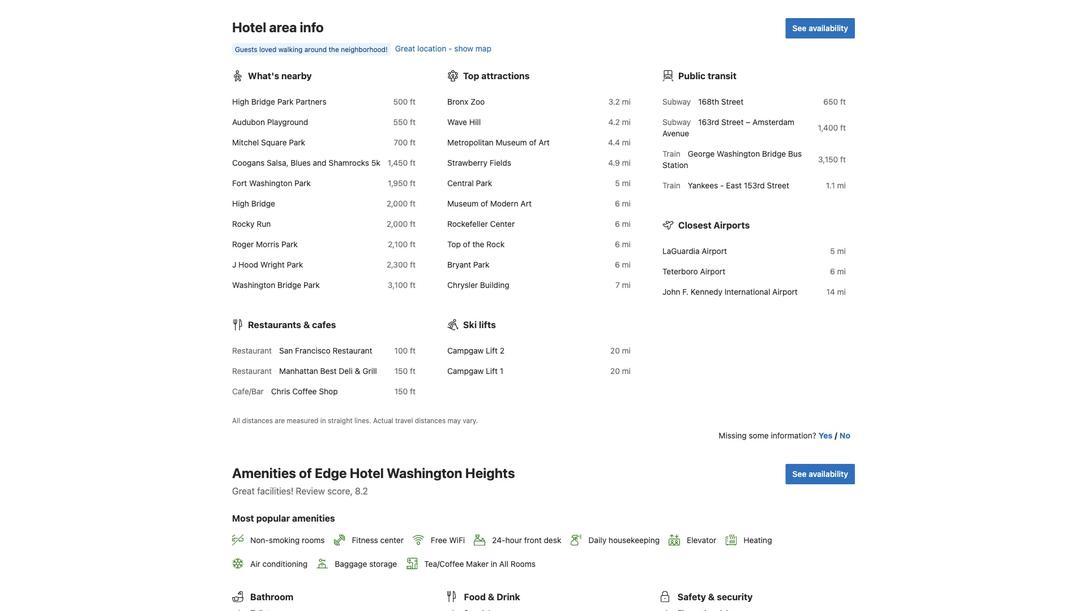 Task type: locate. For each thing, give the bounding box(es) containing it.
14
[[827, 287, 835, 297]]

5 down the '4.9 mi' at the top right
[[615, 179, 620, 188]]

straight
[[328, 417, 353, 425]]

1 vertical spatial 150 ft
[[395, 387, 416, 396]]

fitness
[[352, 536, 378, 546]]

kennedy
[[691, 287, 723, 297]]

street right 153rd
[[767, 181, 790, 190]]

airport right international
[[773, 287, 798, 297]]

campgaw up campgaw lift 1
[[447, 346, 484, 356]]

tea/coffee maker in all rooms
[[424, 560, 536, 569]]

street inside 163rd street – amsterdam avenue
[[722, 117, 744, 127]]

1 lift from the top
[[486, 346, 498, 356]]

1 vertical spatial 5
[[831, 247, 835, 256]]

1 vertical spatial see availability button
[[786, 464, 855, 485]]

2,000 up the 2,100
[[387, 219, 408, 229]]

train up station
[[663, 149, 681, 159]]

fort
[[232, 179, 247, 188]]

2 distances from the left
[[415, 417, 446, 425]]

great
[[395, 44, 415, 53], [232, 486, 255, 497]]

2 vertical spatial street
[[767, 181, 790, 190]]

park down blues
[[295, 179, 311, 188]]

4.9 mi
[[609, 158, 631, 168]]

of for art
[[481, 199, 488, 208]]

150 ft for manhattan best deli & grill
[[395, 367, 416, 376]]

washington down salsa,
[[249, 179, 292, 188]]

park right wright
[[287, 260, 303, 270]]

elevator
[[687, 536, 717, 546]]

1 see from the top
[[793, 23, 807, 33]]

see availability
[[793, 23, 849, 33], [793, 470, 849, 479]]

-
[[449, 44, 452, 53], [721, 181, 724, 190]]

all
[[232, 417, 240, 425], [500, 560, 509, 569]]

zoo
[[471, 97, 485, 106]]

subway down the public
[[663, 97, 691, 106]]

1 vertical spatial art
[[521, 199, 532, 208]]

of for hotel
[[299, 466, 312, 481]]

roger morris park
[[232, 240, 298, 249]]

& for safety
[[708, 592, 715, 603]]

washington down travel
[[387, 466, 463, 481]]

1 vertical spatial all
[[500, 560, 509, 569]]

top up bryant
[[447, 240, 461, 249]]

lift left 1
[[486, 367, 498, 376]]

0 horizontal spatial hotel
[[232, 19, 266, 35]]

1 vertical spatial train
[[663, 181, 681, 190]]

bridge down wright
[[278, 281, 301, 290]]

francisco
[[295, 346, 331, 356]]

1 horizontal spatial 5 mi
[[831, 247, 846, 256]]

street for 168th
[[722, 97, 744, 106]]

& for restaurants
[[303, 320, 310, 330]]

mi for chrysler building
[[622, 281, 631, 290]]

1 horizontal spatial the
[[473, 240, 485, 249]]

150 down 100
[[395, 367, 408, 376]]

bridge
[[251, 97, 275, 106], [762, 149, 786, 159], [251, 199, 275, 208], [278, 281, 301, 290]]

in
[[320, 417, 326, 425], [491, 560, 497, 569]]

0 vertical spatial see availability
[[793, 23, 849, 33]]

150 for chris coffee shop
[[395, 387, 408, 396]]

restaurant left san
[[232, 346, 272, 356]]

daily housekeeping
[[589, 536, 660, 546]]

airport down closest airports
[[702, 247, 727, 256]]

bus
[[789, 149, 802, 159]]

1 vertical spatial airport
[[700, 267, 726, 276]]

in left straight
[[320, 417, 326, 425]]

1 horizontal spatial -
[[721, 181, 724, 190]]

washington inside the "george washington bridge bus station"
[[717, 149, 760, 159]]

1 150 from the top
[[395, 367, 408, 376]]

bridge up audubon playground
[[251, 97, 275, 106]]

john f. kennedy international airport
[[663, 287, 798, 297]]

distances left are
[[242, 417, 273, 425]]

washington down 163rd street – amsterdam avenue
[[717, 149, 760, 159]]

attractions
[[482, 70, 530, 81]]

6 mi
[[615, 199, 631, 208], [615, 219, 631, 229], [615, 240, 631, 249], [615, 260, 631, 270], [830, 267, 846, 276]]

2 150 from the top
[[395, 387, 408, 396]]

distances left may
[[415, 417, 446, 425]]

2,100 ft
[[388, 240, 416, 249]]

1 vertical spatial 5 mi
[[831, 247, 846, 256]]

2 20 mi from the top
[[611, 367, 631, 376]]

missing
[[719, 431, 747, 441]]

5 for airport
[[831, 247, 835, 256]]

5 mi down the '4.9 mi' at the top right
[[615, 179, 631, 188]]

airport up kennedy
[[700, 267, 726, 276]]

1 horizontal spatial 5
[[831, 247, 835, 256]]

1,400
[[818, 123, 839, 132]]

housekeeping
[[609, 536, 660, 546]]

great up most
[[232, 486, 255, 497]]

restaurant up cafe/bar
[[232, 367, 272, 376]]

&
[[303, 320, 310, 330], [355, 367, 361, 376], [488, 592, 495, 603], [708, 592, 715, 603]]

hotel up 8.2
[[350, 466, 384, 481]]

train for george washington bridge bus station
[[663, 149, 681, 159]]

6 mi for bryant park
[[615, 260, 631, 270]]

0 vertical spatial 150 ft
[[395, 367, 416, 376]]

great left location
[[395, 44, 415, 53]]

1 2,000 ft from the top
[[387, 199, 416, 208]]

ft up travel
[[410, 387, 416, 396]]

0 vertical spatial hotel
[[232, 19, 266, 35]]

6 for rockefeller center
[[615, 219, 620, 229]]

0 vertical spatial 5
[[615, 179, 620, 188]]

restaurant
[[232, 346, 272, 356], [333, 346, 372, 356], [232, 367, 272, 376]]

0 vertical spatial 2,000
[[387, 199, 408, 208]]

2 campgaw from the top
[[447, 367, 484, 376]]

of inside the amenities of edge hotel washington heights great facilities! review score, 8.2
[[299, 466, 312, 481]]

0 vertical spatial 20 mi
[[611, 346, 631, 356]]

2 see availability from the top
[[793, 470, 849, 479]]

high up audubon
[[232, 97, 249, 106]]

street right 168th at the top right of the page
[[722, 97, 744, 106]]

ft right 3,150
[[841, 155, 846, 164]]

1 20 mi from the top
[[611, 346, 631, 356]]

1 vertical spatial see availability
[[793, 470, 849, 479]]

art for museum of modern art
[[521, 199, 532, 208]]

best
[[320, 367, 337, 376]]

high down the fort
[[232, 199, 249, 208]]

mi for strawberry fields
[[622, 158, 631, 168]]

1 vertical spatial 150
[[395, 387, 408, 396]]

wifi
[[449, 536, 465, 546]]

j
[[232, 260, 236, 270]]

& right safety
[[708, 592, 715, 603]]

1 horizontal spatial top
[[463, 70, 479, 81]]

20
[[611, 346, 620, 356], [611, 367, 620, 376]]

hotel up the guests
[[232, 19, 266, 35]]

high bridge park partners
[[232, 97, 327, 106]]

& left cafes
[[303, 320, 310, 330]]

150 up travel
[[395, 387, 408, 396]]

2 high from the top
[[232, 199, 249, 208]]

150
[[395, 367, 408, 376], [395, 387, 408, 396]]

park down strawberry fields at the left of the page
[[476, 179, 492, 188]]

5 mi up 14 mi
[[831, 247, 846, 256]]

safety
[[678, 592, 706, 603]]

info
[[300, 19, 324, 35]]

1 vertical spatial hotel
[[350, 466, 384, 481]]

0 horizontal spatial distances
[[242, 417, 273, 425]]

0 vertical spatial great
[[395, 44, 415, 53]]

museum up fields
[[496, 138, 527, 147]]

lift for 1
[[486, 367, 498, 376]]

art for metropolitan museum of art
[[539, 138, 550, 147]]

park up playground
[[277, 97, 294, 106]]

0 vertical spatial 2,000 ft
[[387, 199, 416, 208]]

2 150 ft from the top
[[395, 387, 416, 396]]

baggage storage
[[335, 560, 397, 569]]

the left rock
[[473, 240, 485, 249]]

1 horizontal spatial distances
[[415, 417, 446, 425]]

0 vertical spatial museum
[[496, 138, 527, 147]]

2,000 down 1,950
[[387, 199, 408, 208]]

0 vertical spatial all
[[232, 417, 240, 425]]

ft right the 2,100
[[410, 240, 416, 249]]

mi for rockefeller center
[[622, 219, 631, 229]]

0 horizontal spatial art
[[521, 199, 532, 208]]

0 horizontal spatial the
[[329, 45, 339, 53]]

mi for top of the rock
[[622, 240, 631, 249]]

1 availability from the top
[[809, 23, 849, 33]]

subway
[[663, 97, 691, 106], [663, 117, 691, 127]]

1 vertical spatial see
[[793, 470, 807, 479]]

1 horizontal spatial art
[[539, 138, 550, 147]]

museum down central
[[447, 199, 479, 208]]

0 vertical spatial high
[[232, 97, 249, 106]]

in right maker
[[491, 560, 497, 569]]

0 vertical spatial -
[[449, 44, 452, 53]]

- left east
[[721, 181, 724, 190]]

square
[[261, 138, 287, 147]]

2 train from the top
[[663, 181, 681, 190]]

1 vertical spatial the
[[473, 240, 485, 249]]

1 campgaw from the top
[[447, 346, 484, 356]]

& right deli
[[355, 367, 361, 376]]

3,150 ft
[[819, 155, 846, 164]]

washington
[[717, 149, 760, 159], [249, 179, 292, 188], [232, 281, 275, 290], [387, 466, 463, 481]]

0 vertical spatial art
[[539, 138, 550, 147]]

laguardia
[[663, 247, 700, 256]]

1,450 ft
[[388, 158, 416, 168]]

campgaw down campgaw lift 2
[[447, 367, 484, 376]]

lift for 2
[[486, 346, 498, 356]]

public transit
[[679, 70, 737, 81]]

chrysler
[[447, 281, 478, 290]]

blues
[[291, 158, 311, 168]]

2 lift from the top
[[486, 367, 498, 376]]

153rd
[[744, 181, 765, 190]]

all left rooms
[[500, 560, 509, 569]]

1 150 ft from the top
[[395, 367, 416, 376]]

lift left 2
[[486, 346, 498, 356]]

review
[[296, 486, 325, 497]]

park
[[277, 97, 294, 106], [289, 138, 305, 147], [295, 179, 311, 188], [476, 179, 492, 188], [282, 240, 298, 249], [287, 260, 303, 270], [473, 260, 490, 270], [304, 281, 320, 290]]

1 vertical spatial subway
[[663, 117, 691, 127]]

map
[[476, 44, 492, 53]]

1 vertical spatial high
[[232, 199, 249, 208]]

1 vertical spatial availability
[[809, 470, 849, 479]]

2 subway from the top
[[663, 117, 691, 127]]

strawberry fields
[[447, 158, 511, 168]]

security
[[717, 592, 753, 603]]

amsterdam
[[753, 117, 795, 127]]

0 horizontal spatial 5
[[615, 179, 620, 188]]

mi
[[622, 97, 631, 106], [622, 117, 631, 127], [622, 138, 631, 147], [622, 158, 631, 168], [622, 179, 631, 188], [838, 181, 846, 190], [622, 199, 631, 208], [622, 219, 631, 229], [622, 240, 631, 249], [838, 247, 846, 256], [622, 260, 631, 270], [838, 267, 846, 276], [622, 281, 631, 290], [838, 287, 846, 297], [622, 346, 631, 356], [622, 367, 631, 376]]

150 ft for chris coffee shop
[[395, 387, 416, 396]]

amenities
[[292, 513, 335, 524]]

street left –
[[722, 117, 744, 127]]

0 vertical spatial 150
[[395, 367, 408, 376]]

1 vertical spatial museum
[[447, 199, 479, 208]]

see availability button
[[786, 18, 855, 38], [786, 464, 855, 485]]

0 vertical spatial see availability button
[[786, 18, 855, 38]]

0 vertical spatial in
[[320, 417, 326, 425]]

2,100
[[388, 240, 408, 249]]

top for top of the rock
[[447, 240, 461, 249]]

bridge for 2,000 ft
[[251, 199, 275, 208]]

168th street
[[699, 97, 744, 106]]

1 vertical spatial top
[[447, 240, 461, 249]]

1 vertical spatial great
[[232, 486, 255, 497]]

manhattan
[[279, 367, 318, 376]]

ski lifts
[[463, 320, 496, 330]]

coogans
[[232, 158, 265, 168]]

0 vertical spatial street
[[722, 97, 744, 106]]

163rd street – amsterdam avenue
[[663, 117, 795, 138]]

washington inside the amenities of edge hotel washington heights great facilities! review score, 8.2
[[387, 466, 463, 481]]

5 up 14
[[831, 247, 835, 256]]

rooms
[[511, 560, 536, 569]]

high for high bridge
[[232, 199, 249, 208]]

bridge left bus
[[762, 149, 786, 159]]

1 train from the top
[[663, 149, 681, 159]]

0 vertical spatial see
[[793, 23, 807, 33]]

0 vertical spatial lift
[[486, 346, 498, 356]]

0 vertical spatial train
[[663, 149, 681, 159]]

2 2,000 from the top
[[387, 219, 408, 229]]

1
[[500, 367, 504, 376]]

ft down 100 ft
[[410, 367, 416, 376]]

subway up the avenue
[[663, 117, 691, 127]]

ft right 500
[[410, 97, 416, 106]]

1 horizontal spatial hotel
[[350, 466, 384, 481]]

great inside the amenities of edge hotel washington heights great facilities! review score, 8.2
[[232, 486, 255, 497]]

yes
[[819, 431, 833, 441]]

park up blues
[[289, 138, 305, 147]]

1 vertical spatial lift
[[486, 367, 498, 376]]

metropolitan museum of art
[[447, 138, 550, 147]]

2,000
[[387, 199, 408, 208], [387, 219, 408, 229]]

0 vertical spatial 5 mi
[[615, 179, 631, 188]]

ft right 1,450
[[410, 158, 416, 168]]

5k
[[371, 158, 381, 168]]

- left the show
[[449, 44, 452, 53]]

1 vertical spatial 2,000 ft
[[387, 219, 416, 229]]

0 horizontal spatial 5 mi
[[615, 179, 631, 188]]

subway for 168th street
[[663, 97, 691, 106]]

2,300
[[387, 260, 408, 270]]

1 vertical spatial -
[[721, 181, 724, 190]]

6 for museum of modern art
[[615, 199, 620, 208]]

bridge up run
[[251, 199, 275, 208]]

3,100 ft
[[388, 281, 416, 290]]

ft right "1,400"
[[841, 123, 846, 132]]

700 ft
[[394, 138, 416, 147]]

1 vertical spatial in
[[491, 560, 497, 569]]

ft
[[410, 97, 416, 106], [841, 97, 846, 106], [410, 117, 416, 127], [841, 123, 846, 132], [410, 138, 416, 147], [841, 155, 846, 164], [410, 158, 416, 168], [410, 179, 416, 188], [410, 199, 416, 208], [410, 219, 416, 229], [410, 240, 416, 249], [410, 260, 416, 270], [410, 281, 416, 290], [410, 346, 416, 356], [410, 367, 416, 376], [410, 387, 416, 396]]

washington bridge park
[[232, 281, 320, 290]]

chrysler building
[[447, 281, 510, 290]]

mi for bronx zoo
[[622, 97, 631, 106]]

0 vertical spatial 20
[[611, 346, 620, 356]]

1 vertical spatial campgaw
[[447, 367, 484, 376]]

0 horizontal spatial in
[[320, 417, 326, 425]]

all distances are measured in straight lines. actual travel distances may vary.
[[232, 417, 478, 425]]

1 subway from the top
[[663, 97, 691, 106]]

transit
[[708, 70, 737, 81]]

1 horizontal spatial great
[[395, 44, 415, 53]]

restaurant for san francisco restaurant
[[232, 346, 272, 356]]

edge
[[315, 466, 347, 481]]

1 vertical spatial 20 mi
[[611, 367, 631, 376]]

1 20 from the top
[[611, 346, 620, 356]]

20 mi for 1
[[611, 367, 631, 376]]

150 ft up travel
[[395, 387, 416, 396]]

0 vertical spatial availability
[[809, 23, 849, 33]]

museum
[[496, 138, 527, 147], [447, 199, 479, 208]]

500
[[393, 97, 408, 106]]

0 horizontal spatial great
[[232, 486, 255, 497]]

train for yankees - east 153rd street
[[663, 181, 681, 190]]

1 see availability from the top
[[793, 23, 849, 33]]

1 high from the top
[[232, 97, 249, 106]]

2,000 ft down 1,950 ft
[[387, 199, 416, 208]]

0 vertical spatial top
[[463, 70, 479, 81]]

& right food
[[488, 592, 495, 603]]

bridge inside the "george washington bridge bus station"
[[762, 149, 786, 159]]

all down cafe/bar
[[232, 417, 240, 425]]

650
[[824, 97, 839, 106]]

2 see from the top
[[793, 470, 807, 479]]

0 horizontal spatial top
[[447, 240, 461, 249]]

1 vertical spatial 2,000
[[387, 219, 408, 229]]

train down station
[[663, 181, 681, 190]]

distances
[[242, 417, 273, 425], [415, 417, 446, 425]]

of for rock
[[463, 240, 471, 249]]

the right the around
[[329, 45, 339, 53]]

ft right 100
[[410, 346, 416, 356]]

2 2,000 ft from the top
[[387, 219, 416, 229]]

mi for central park
[[622, 179, 631, 188]]

0 vertical spatial campgaw
[[447, 346, 484, 356]]

0 vertical spatial airport
[[702, 247, 727, 256]]

1 vertical spatial 20
[[611, 367, 620, 376]]

2 20 from the top
[[611, 367, 620, 376]]

5 mi
[[615, 179, 631, 188], [831, 247, 846, 256]]

150 ft down 100 ft
[[395, 367, 416, 376]]

see availability for second see availability button from the top
[[793, 470, 849, 479]]

yankees
[[688, 181, 718, 190]]

0 vertical spatial subway
[[663, 97, 691, 106]]

1 vertical spatial street
[[722, 117, 744, 127]]

2,000 ft up the 2,100 ft
[[387, 219, 416, 229]]

1 2,000 from the top
[[387, 199, 408, 208]]

top up bronx zoo
[[463, 70, 479, 81]]

20 for campgaw lift 2
[[611, 346, 620, 356]]

20 mi for 2
[[611, 346, 631, 356]]



Task type: vqa. For each thing, say whether or not it's contained in the screenshot.


Task type: describe. For each thing, give the bounding box(es) containing it.
high bridge
[[232, 199, 275, 208]]

manhattan best deli & grill
[[279, 367, 377, 376]]

1 distances from the left
[[242, 417, 273, 425]]

deli
[[339, 367, 353, 376]]

airport for laguardia airport
[[702, 247, 727, 256]]

george
[[688, 149, 715, 159]]

great location - show map link
[[395, 44, 492, 53]]

mi for laguardia airport
[[838, 247, 846, 256]]

6 for teterboro airport
[[830, 267, 835, 276]]

100 ft
[[395, 346, 416, 356]]

2 availability from the top
[[809, 470, 849, 479]]

mi for campgaw lift 1
[[622, 367, 631, 376]]

4.4 mi
[[608, 138, 631, 147]]

storage
[[369, 560, 397, 569]]

food & drink
[[464, 592, 520, 603]]

area
[[269, 19, 297, 35]]

ft right 3,100
[[410, 281, 416, 290]]

what's nearby
[[248, 70, 312, 81]]

air
[[250, 560, 260, 569]]

ft right 700 on the left top of page
[[410, 138, 416, 147]]

150 for manhattan best deli & grill
[[395, 367, 408, 376]]

2,000 ft for high bridge
[[387, 199, 416, 208]]

6 for bryant park
[[615, 260, 620, 270]]

campgaw for campgaw lift 1
[[447, 367, 484, 376]]

roger
[[232, 240, 254, 249]]

2,000 for run
[[387, 219, 408, 229]]

most popular amenities
[[232, 513, 335, 524]]

mi for campgaw lift 2
[[622, 346, 631, 356]]

grill
[[363, 367, 377, 376]]

top for top attractions
[[463, 70, 479, 81]]

6 mi for teterboro airport
[[830, 267, 846, 276]]

mi for metropolitan museum of art
[[622, 138, 631, 147]]

hotel inside the amenities of edge hotel washington heights great facilities! review score, 8.2
[[350, 466, 384, 481]]

6 mi for rockefeller center
[[615, 219, 631, 229]]

4.2
[[609, 117, 620, 127]]

central
[[447, 179, 474, 188]]

2 see availability button from the top
[[786, 464, 855, 485]]

mi for museum of modern art
[[622, 199, 631, 208]]

163rd
[[699, 117, 720, 127]]

street for 163rd
[[722, 117, 744, 127]]

avenue
[[663, 129, 689, 138]]

see availability for first see availability button
[[793, 23, 849, 33]]

2,000 for bridge
[[387, 199, 408, 208]]

conditioning
[[263, 560, 308, 569]]

5 mi for central park
[[615, 179, 631, 188]]

morris
[[256, 240, 279, 249]]

wave hill
[[447, 117, 481, 127]]

air conditioning
[[250, 560, 308, 569]]

bryant
[[447, 260, 471, 270]]

desk
[[544, 536, 562, 546]]

ft right 550
[[410, 117, 416, 127]]

neighborhood!
[[341, 45, 388, 53]]

& for food
[[488, 592, 495, 603]]

shop
[[319, 387, 338, 396]]

most
[[232, 513, 254, 524]]

6 mi for top of the rock
[[615, 240, 631, 249]]

chris coffee shop
[[271, 387, 338, 396]]

coogans salsa, blues and shamrocks 5k
[[232, 158, 381, 168]]

bronx
[[447, 97, 469, 106]]

hood
[[239, 260, 258, 270]]

east
[[726, 181, 742, 190]]

bridge for 3,100 ft
[[278, 281, 301, 290]]

park right morris
[[282, 240, 298, 249]]

rooms
[[302, 536, 325, 546]]

park up cafes
[[304, 281, 320, 290]]

700
[[394, 138, 408, 147]]

high for high bridge park partners
[[232, 97, 249, 106]]

6 mi for museum of modern art
[[615, 199, 631, 208]]

and
[[313, 158, 327, 168]]

non-smoking rooms
[[250, 536, 325, 546]]

what's
[[248, 70, 279, 81]]

hour
[[506, 536, 522, 546]]

audubon
[[232, 117, 265, 127]]

vary.
[[463, 417, 478, 425]]

0 horizontal spatial all
[[232, 417, 240, 425]]

cafe/bar
[[232, 387, 264, 396]]

1 horizontal spatial museum
[[496, 138, 527, 147]]

0 vertical spatial the
[[329, 45, 339, 53]]

ft right 1,950
[[410, 179, 416, 188]]

100
[[395, 346, 408, 356]]

john
[[663, 287, 681, 297]]

facilities!
[[257, 486, 294, 497]]

run
[[257, 219, 271, 229]]

1 see availability button from the top
[[786, 18, 855, 38]]

4.9
[[609, 158, 620, 168]]

may
[[448, 417, 461, 425]]

24-
[[492, 536, 506, 546]]

1.1
[[826, 181, 835, 190]]

heights
[[465, 466, 515, 481]]

campgaw for campgaw lift 2
[[447, 346, 484, 356]]

restaurants
[[248, 320, 301, 330]]

1 horizontal spatial in
[[491, 560, 497, 569]]

amenities of edge hotel washington heights great facilities! review score, 8.2
[[232, 466, 515, 497]]

5 mi for laguardia airport
[[831, 247, 846, 256]]

teterboro
[[663, 267, 698, 276]]

shamrocks
[[329, 158, 369, 168]]

ft up the 2,100 ft
[[410, 219, 416, 229]]

2 vertical spatial airport
[[773, 287, 798, 297]]

nearby
[[281, 70, 312, 81]]

550
[[393, 117, 408, 127]]

wave
[[447, 117, 467, 127]]

mi for john f. kennedy international airport
[[838, 287, 846, 297]]

closest airports
[[679, 220, 750, 231]]

score,
[[328, 486, 353, 497]]

bridge for 500 ft
[[251, 97, 275, 106]]

heating
[[744, 536, 772, 546]]

0 horizontal spatial -
[[449, 44, 452, 53]]

building
[[480, 281, 510, 290]]

2,000 ft for rocky run
[[387, 219, 416, 229]]

wright
[[260, 260, 285, 270]]

measured
[[287, 417, 319, 425]]

baggage
[[335, 560, 367, 569]]

laguardia airport
[[663, 247, 727, 256]]

500 ft
[[393, 97, 416, 106]]

lines.
[[355, 417, 371, 425]]

bathroom
[[250, 592, 294, 603]]

restaurant for manhattan best deli & grill
[[232, 367, 272, 376]]

restaurant up deli
[[333, 346, 372, 356]]

safety & security
[[678, 592, 753, 603]]

subway for 163rd street – amsterdam avenue
[[663, 117, 691, 127]]

1 horizontal spatial all
[[500, 560, 509, 569]]

park up chrysler building
[[473, 260, 490, 270]]

missing some information? yes / no
[[719, 431, 851, 441]]

campgaw lift 2
[[447, 346, 505, 356]]

airport for teterboro airport
[[700, 267, 726, 276]]

ft down 1,950 ft
[[410, 199, 416, 208]]

station
[[663, 161, 689, 170]]

24-hour front desk
[[492, 536, 562, 546]]

–
[[746, 117, 751, 127]]

ft right 2,300
[[410, 260, 416, 270]]

ft right 650 at the right
[[841, 97, 846, 106]]

650 ft
[[824, 97, 846, 106]]

closest
[[679, 220, 712, 231]]

audubon playground
[[232, 117, 308, 127]]

mi for teterboro airport
[[838, 267, 846, 276]]

smoking
[[269, 536, 300, 546]]

20 for campgaw lift 1
[[611, 367, 620, 376]]

bryant park
[[447, 260, 490, 270]]

rockefeller
[[447, 219, 488, 229]]

5 for park
[[615, 179, 620, 188]]

0 horizontal spatial museum
[[447, 199, 479, 208]]

mi for wave hill
[[622, 117, 631, 127]]

6 for top of the rock
[[615, 240, 620, 249]]

center
[[490, 219, 515, 229]]

550 ft
[[393, 117, 416, 127]]

tea/coffee
[[424, 560, 464, 569]]

mi for bryant park
[[622, 260, 631, 270]]

no
[[840, 431, 851, 441]]

3.2
[[609, 97, 620, 106]]

washington down hood
[[232, 281, 275, 290]]

2,300 ft
[[387, 260, 416, 270]]

airports
[[714, 220, 750, 231]]



